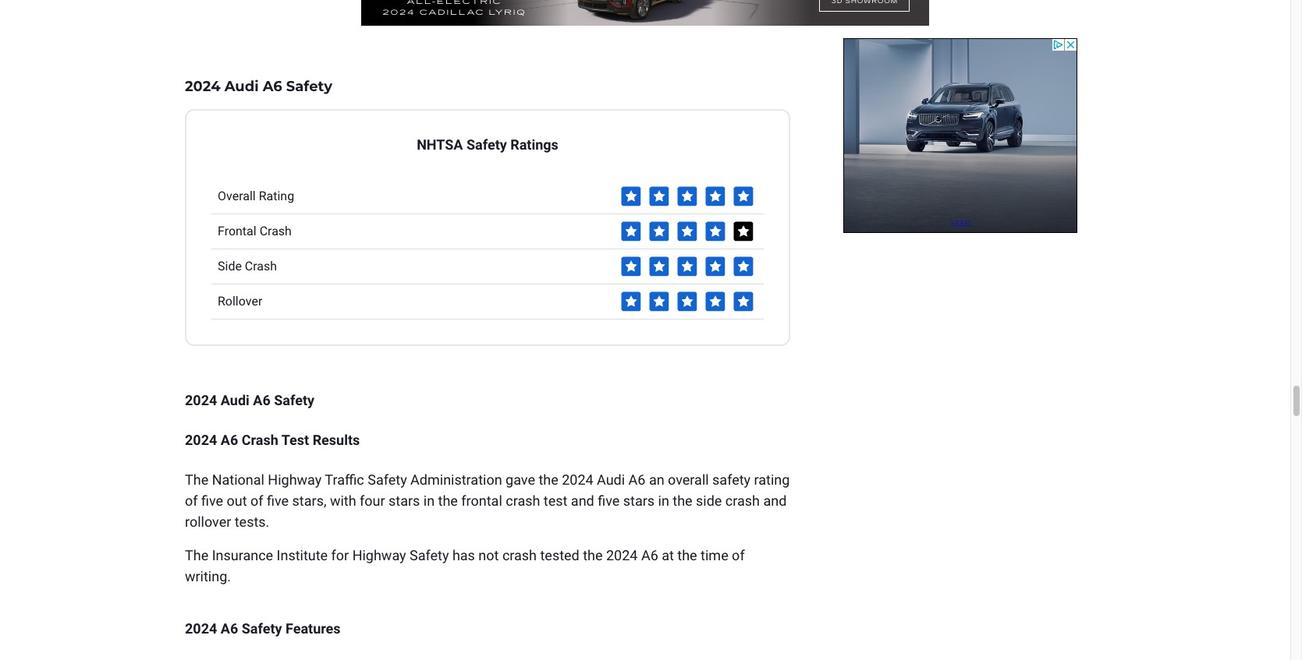 Task type: vqa. For each thing, say whether or not it's contained in the screenshot.
Single
no



Task type: describe. For each thing, give the bounding box(es) containing it.
institute
[[277, 548, 328, 564]]

2 vertical spatial crash
[[242, 432, 278, 448]]

1 in from the left
[[424, 493, 435, 509]]

frontal crash
[[218, 224, 292, 239]]

0 vertical spatial audi
[[225, 78, 259, 95]]

overall
[[218, 189, 256, 204]]

writing.
[[185, 569, 231, 585]]

2024 a6 crash test results
[[185, 432, 360, 448]]

crash inside the insurance institute for highway safety has not crash tested the 2024 a6 at the time of writing.
[[502, 548, 537, 564]]

tested
[[540, 548, 580, 564]]

rating
[[754, 472, 790, 488]]

the down the overall
[[673, 493, 693, 509]]

rollover
[[218, 294, 262, 309]]

rollover
[[185, 514, 231, 530]]

frontal
[[218, 224, 256, 239]]

insurance
[[212, 548, 273, 564]]

safety inside the insurance institute for highway safety has not crash tested the 2024 a6 at the time of writing.
[[410, 548, 449, 564]]

ratings
[[511, 136, 559, 153]]

side
[[696, 493, 722, 509]]

tests.
[[235, 514, 269, 530]]

audi inside the national highway traffic safety administration gave the 2024 audi a6 an overall safety rating of five out of five stars, with four stars in the frontal crash test and five stars in the side crash and rollover tests.
[[597, 472, 625, 488]]

overall rating
[[218, 189, 294, 204]]

the national highway traffic safety administration gave the 2024 audi a6 an overall safety rating of five out of five stars, with four stars in the frontal crash test and five stars in the side crash and rollover tests.
[[185, 472, 790, 530]]

1 vertical spatial advertisement region
[[844, 38, 1078, 233]]

rating
[[259, 189, 294, 204]]

time
[[701, 548, 729, 564]]

stars,
[[292, 493, 327, 509]]

crash down gave
[[506, 493, 540, 509]]

traffic
[[325, 472, 364, 488]]

overall
[[668, 472, 709, 488]]

frontal
[[461, 493, 502, 509]]

crash for side crash
[[245, 259, 277, 274]]

a6 inside the insurance institute for highway safety has not crash tested the 2024 a6 at the time of writing.
[[641, 548, 658, 564]]

2024 a6 safety features
[[185, 621, 341, 637]]

4 out of 5 element
[[617, 218, 758, 246]]

the up test
[[539, 472, 559, 488]]

nhtsa
[[417, 136, 463, 153]]

3 5 out of 5 element from the top
[[617, 288, 758, 316]]

features
[[286, 621, 341, 637]]



Task type: locate. For each thing, give the bounding box(es) containing it.
the right tested
[[583, 548, 603, 564]]

of right time
[[732, 548, 745, 564]]

1 vertical spatial audi
[[221, 392, 250, 409]]

5 out of 5 element for rating
[[617, 182, 758, 211]]

1 the from the top
[[185, 472, 209, 488]]

0 horizontal spatial five
[[201, 493, 223, 509]]

0 horizontal spatial and
[[571, 493, 594, 509]]

crash
[[506, 493, 540, 509], [726, 493, 760, 509], [502, 548, 537, 564]]

1 horizontal spatial highway
[[352, 548, 406, 564]]

safety
[[713, 472, 751, 488]]

and down rating
[[764, 493, 787, 509]]

2 vertical spatial audi
[[597, 472, 625, 488]]

five
[[201, 493, 223, 509], [267, 493, 289, 509], [598, 493, 620, 509]]

the inside the insurance institute for highway safety has not crash tested the 2024 a6 at the time of writing.
[[185, 548, 209, 564]]

2 five from the left
[[267, 493, 289, 509]]

1 stars from the left
[[389, 493, 420, 509]]

the inside the national highway traffic safety administration gave the 2024 audi a6 an overall safety rating of five out of five stars, with four stars in the frontal crash test and five stars in the side crash and rollover tests.
[[185, 472, 209, 488]]

crash left test
[[242, 432, 278, 448]]

advertisement region
[[361, 0, 929, 26], [844, 38, 1078, 233]]

2024
[[185, 78, 221, 95], [185, 392, 217, 409], [185, 432, 217, 448], [562, 472, 594, 488], [606, 548, 638, 564], [185, 621, 217, 637]]

four
[[360, 493, 385, 509]]

results
[[313, 432, 360, 448]]

1 horizontal spatial of
[[251, 493, 263, 509]]

highway inside the national highway traffic safety administration gave the 2024 audi a6 an overall safety rating of five out of five stars, with four stars in the frontal crash test and five stars in the side crash and rollover tests.
[[268, 472, 322, 488]]

0 vertical spatial the
[[185, 472, 209, 488]]

2 in from the left
[[658, 493, 669, 509]]

national
[[212, 472, 264, 488]]

the right at at the bottom of the page
[[678, 548, 697, 564]]

1 vertical spatial the
[[185, 548, 209, 564]]

2024 inside the national highway traffic safety administration gave the 2024 audi a6 an overall safety rating of five out of five stars, with four stars in the frontal crash test and five stars in the side crash and rollover tests.
[[562, 472, 594, 488]]

crash right not
[[502, 548, 537, 564]]

1 5 out of 5 element from the top
[[617, 182, 758, 211]]

stars
[[389, 493, 420, 509], [623, 493, 655, 509]]

5 out of 5 element for crash
[[617, 253, 758, 281]]

not
[[479, 548, 499, 564]]

out
[[227, 493, 247, 509]]

2 5 out of 5 element from the top
[[617, 253, 758, 281]]

3 five from the left
[[598, 493, 620, 509]]

0 vertical spatial 5 out of 5 element
[[617, 182, 758, 211]]

2 horizontal spatial five
[[598, 493, 620, 509]]

and
[[571, 493, 594, 509], [764, 493, 787, 509]]

administration
[[411, 472, 502, 488]]

side
[[218, 259, 242, 274]]

the down administration
[[438, 493, 458, 509]]

highway right for
[[352, 548, 406, 564]]

1 horizontal spatial stars
[[623, 493, 655, 509]]

the up writing.
[[185, 548, 209, 564]]

crash down "safety"
[[726, 493, 760, 509]]

in down an
[[658, 493, 669, 509]]

five right test
[[598, 493, 620, 509]]

the insurance institute for highway safety has not crash tested the 2024 a6 at the time of writing.
[[185, 548, 745, 585]]

highway up the stars,
[[268, 472, 322, 488]]

test
[[544, 493, 568, 509]]

in down administration
[[424, 493, 435, 509]]

of
[[185, 493, 198, 509], [251, 493, 263, 509], [732, 548, 745, 564]]

nhtsa safety ratings
[[417, 136, 559, 153]]

1 2024 audi a6 safety from the top
[[185, 78, 332, 95]]

1 vertical spatial highway
[[352, 548, 406, 564]]

five left the stars,
[[267, 493, 289, 509]]

with
[[330, 493, 356, 509]]

of up rollover
[[185, 493, 198, 509]]

0 vertical spatial highway
[[268, 472, 322, 488]]

and right test
[[571, 493, 594, 509]]

safety inside the national highway traffic safety administration gave the 2024 audi a6 an overall safety rating of five out of five stars, with four stars in the frontal crash test and five stars in the side crash and rollover tests.
[[368, 472, 407, 488]]

1 horizontal spatial and
[[764, 493, 787, 509]]

for
[[331, 548, 349, 564]]

the for the insurance institute for highway safety has not crash tested the 2024 a6 at the time of writing.
[[185, 548, 209, 564]]

crash for frontal crash
[[260, 224, 292, 239]]

the for the national highway traffic safety administration gave the 2024 audi a6 an overall safety rating of five out of five stars, with four stars in the frontal crash test and five stars in the side crash and rollover tests.
[[185, 472, 209, 488]]

a6
[[263, 78, 282, 95], [253, 392, 271, 409], [221, 432, 238, 448], [629, 472, 646, 488], [641, 548, 658, 564], [221, 621, 238, 637]]

2 horizontal spatial of
[[732, 548, 745, 564]]

0 horizontal spatial highway
[[268, 472, 322, 488]]

2024 audi a6 safety
[[185, 78, 332, 95], [185, 392, 314, 409]]

1 five from the left
[[201, 493, 223, 509]]

0 vertical spatial advertisement region
[[361, 0, 929, 26]]

stars right four
[[389, 493, 420, 509]]

crash right side
[[245, 259, 277, 274]]

1 vertical spatial crash
[[245, 259, 277, 274]]

crash down rating
[[260, 224, 292, 239]]

safety
[[286, 78, 332, 95], [467, 136, 507, 153], [274, 392, 314, 409], [368, 472, 407, 488], [410, 548, 449, 564], [242, 621, 282, 637]]

0 vertical spatial crash
[[260, 224, 292, 239]]

an
[[649, 472, 665, 488]]

5 out of 5 element
[[617, 182, 758, 211], [617, 253, 758, 281], [617, 288, 758, 316]]

test
[[281, 432, 309, 448]]

crash
[[260, 224, 292, 239], [245, 259, 277, 274], [242, 432, 278, 448]]

1 vertical spatial 2024 audi a6 safety
[[185, 392, 314, 409]]

has
[[453, 548, 475, 564]]

side crash
[[218, 259, 277, 274]]

five up rollover
[[201, 493, 223, 509]]

2 vertical spatial 5 out of 5 element
[[617, 288, 758, 316]]

1 horizontal spatial five
[[267, 493, 289, 509]]

at
[[662, 548, 674, 564]]

2 stars from the left
[[623, 493, 655, 509]]

the
[[539, 472, 559, 488], [438, 493, 458, 509], [673, 493, 693, 509], [583, 548, 603, 564], [678, 548, 697, 564]]

2 and from the left
[[764, 493, 787, 509]]

2024 inside the insurance institute for highway safety has not crash tested the 2024 a6 at the time of writing.
[[606, 548, 638, 564]]

stars down an
[[623, 493, 655, 509]]

1 vertical spatial 5 out of 5 element
[[617, 253, 758, 281]]

highway inside the insurance institute for highway safety has not crash tested the 2024 a6 at the time of writing.
[[352, 548, 406, 564]]

0 horizontal spatial stars
[[389, 493, 420, 509]]

the left national
[[185, 472, 209, 488]]

2 the from the top
[[185, 548, 209, 564]]

2 2024 audi a6 safety from the top
[[185, 392, 314, 409]]

0 vertical spatial 2024 audi a6 safety
[[185, 78, 332, 95]]

of right 'out'
[[251, 493, 263, 509]]

the
[[185, 472, 209, 488], [185, 548, 209, 564]]

in
[[424, 493, 435, 509], [658, 493, 669, 509]]

highway
[[268, 472, 322, 488], [352, 548, 406, 564]]

audi
[[225, 78, 259, 95], [221, 392, 250, 409], [597, 472, 625, 488]]

gave
[[506, 472, 535, 488]]

1 and from the left
[[571, 493, 594, 509]]

1 horizontal spatial in
[[658, 493, 669, 509]]

0 horizontal spatial in
[[424, 493, 435, 509]]

a6 inside the national highway traffic safety administration gave the 2024 audi a6 an overall safety rating of five out of five stars, with four stars in the frontal crash test and five stars in the side crash and rollover tests.
[[629, 472, 646, 488]]

0 horizontal spatial of
[[185, 493, 198, 509]]

of inside the insurance institute for highway safety has not crash tested the 2024 a6 at the time of writing.
[[732, 548, 745, 564]]



